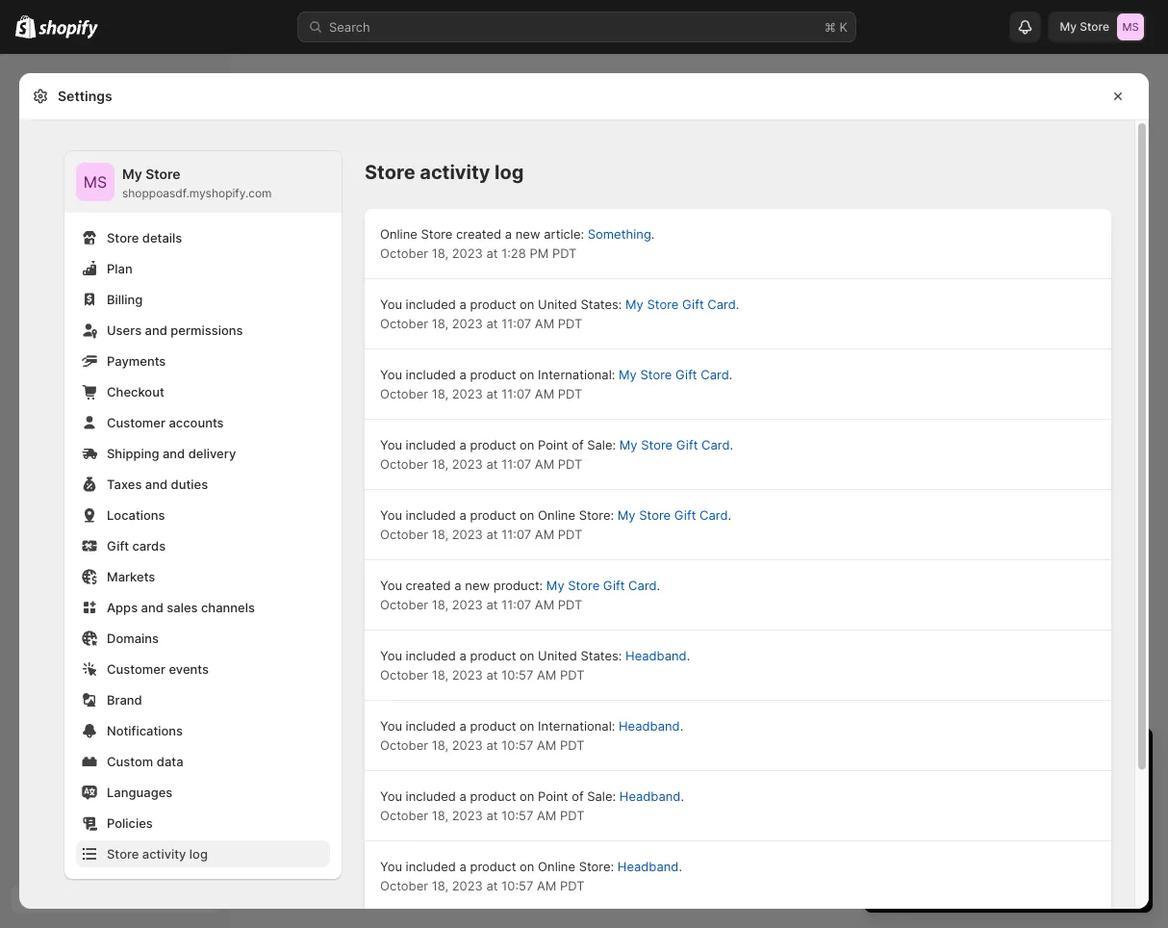Task type: vqa. For each thing, say whether or not it's contained in the screenshot.
features
yes



Task type: describe. For each thing, give the bounding box(es) containing it.
notifications
[[107, 723, 183, 738]]

united for october 18, 2023 at 11:07 am pdt
[[538, 297, 577, 311]]

18, inside you included a product on point of sale: my store gift card . october 18, 2023 at 11:07 am pdt
[[432, 456, 449, 471]]

permissions
[[171, 322, 243, 337]]

october inside you included a product on international: my store gift card . october 18, 2023 at 11:07 am pdt
[[380, 386, 428, 401]]

customer accounts
[[107, 415, 224, 430]]

card inside you created a new product: my store gift card . october 18, 2023 at 11:07 am pdt
[[629, 578, 657, 593]]

customer events link
[[76, 656, 330, 683]]

18, inside you included a product on united states: my store gift card . october 18, 2023 at 11:07 am pdt
[[432, 316, 449, 331]]

store inside "link"
[[107, 230, 139, 245]]

included for you included a product on point of sale: my store gift card . october 18, 2023 at 11:07 am pdt
[[406, 437, 456, 452]]

sales
[[167, 600, 198, 615]]

my inside you included a product on international: my store gift card . october 18, 2023 at 11:07 am pdt
[[619, 367, 637, 382]]

product for you included a product on online store: my store gift card . october 18, 2023 at 11:07 am pdt
[[470, 507, 516, 522]]

included for you included a product on online store: my store gift card . october 18, 2023 at 11:07 am pdt
[[406, 507, 456, 522]]

store activity log link
[[76, 840, 330, 867]]

apps and sales channels link
[[76, 594, 330, 621]]

sale: for my
[[587, 437, 616, 452]]

on for you included a product on international: my store gift card . october 18, 2023 at 11:07 am pdt
[[520, 367, 535, 382]]

pm
[[530, 245, 549, 260]]

. inside you included a product on united states: headband . october 18, 2023 at 10:57 am pdt
[[687, 648, 691, 663]]

store inside you included a product on point of sale: my store gift card . october 18, 2023 at 11:07 am pdt
[[641, 437, 673, 452]]

product for you included a product on international: my store gift card . october 18, 2023 at 11:07 am pdt
[[470, 367, 516, 382]]

at inside you included a product on united states: headband . october 18, 2023 at 10:57 am pdt
[[487, 667, 498, 682]]

18, inside you included a product on united states: headband . october 18, 2023 at 10:57 am pdt
[[432, 667, 449, 682]]

you for you included a product on international: my store gift card . october 18, 2023 at 11:07 am pdt
[[380, 367, 402, 382]]

store inside you created a new product: my store gift card . october 18, 2023 at 11:07 am pdt
[[568, 578, 600, 593]]

customer events
[[107, 661, 209, 676]]

my store shoppoasdf.myshopify.com
[[122, 166, 272, 200]]

languages
[[107, 785, 173, 800]]

store details link
[[76, 224, 330, 251]]

apps
[[107, 600, 138, 615]]

my store gift card link for you included a product on united states:
[[626, 297, 736, 311]]

am inside you included a product on point of sale: my store gift card . october 18, 2023 at 11:07 am pdt
[[535, 456, 555, 471]]

billing
[[107, 292, 143, 307]]

october inside you included a product on online store: my store gift card . october 18, 2023 at 11:07 am pdt
[[380, 527, 428, 542]]

created inside you created a new product: my store gift card . october 18, 2023 at 11:07 am pdt
[[406, 578, 451, 593]]

my store image
[[1118, 13, 1145, 40]]

online for you included a product on online store: my store gift card . october 18, 2023 at 11:07 am pdt
[[538, 507, 576, 522]]

checkout
[[107, 384, 164, 399]]

k
[[840, 19, 848, 34]]

card inside you included a product on online store: my store gift card . october 18, 2023 at 11:07 am pdt
[[700, 507, 728, 522]]

gift inside you included a product on online store: my store gift card . october 18, 2023 at 11:07 am pdt
[[675, 507, 696, 522]]

pdt inside 'you included a product on point of sale: headband . october 18, 2023 at 10:57 am pdt'
[[560, 808, 585, 823]]

on for you included a product on online store: my store gift card . october 18, 2023 at 11:07 am pdt
[[520, 507, 535, 522]]

my store gift card link for you included a product on point of sale:
[[620, 437, 730, 452]]

. inside you included a product on international: headband . october 18, 2023 at 10:57 am pdt
[[680, 718, 684, 733]]

product for you included a product on point of sale: headband . october 18, 2023 at 10:57 am pdt
[[470, 788, 516, 803]]

and inside to customize your online store and add bonus features
[[972, 838, 994, 852]]

new inside you created a new product: my store gift card . october 18, 2023 at 11:07 am pdt
[[465, 578, 490, 593]]

online store created a new article: something . october 18, 2023 at 1:28 pm pdt
[[380, 226, 655, 260]]

11:07 inside you included a product on united states: my store gift card . october 18, 2023 at 11:07 am pdt
[[502, 316, 532, 331]]

customer for customer events
[[107, 661, 166, 676]]

2023 inside you created a new product: my store gift card . october 18, 2023 at 11:07 am pdt
[[452, 597, 483, 612]]

payments
[[107, 353, 166, 368]]

online for you included a product on online store: headband . october 18, 2023 at 10:57 am pdt
[[538, 859, 576, 874]]

gift cards link
[[76, 532, 330, 559]]

a for you included a product on point of sale: headband . october 18, 2023 at 10:57 am pdt
[[460, 788, 467, 803]]

locations link
[[76, 502, 330, 529]]

shoppoasdf.myshopify.com
[[122, 186, 272, 200]]

you included a product on point of sale: my store gift card . october 18, 2023 at 11:07 am pdt
[[380, 437, 734, 471]]

log inside shop settings menu element
[[190, 846, 208, 861]]

store inside online store created a new article: something . october 18, 2023 at 1:28 pm pdt
[[421, 226, 453, 241]]

settings dialog
[[19, 73, 1149, 928]]

11:07 inside you created a new product: my store gift card . october 18, 2023 at 11:07 am pdt
[[502, 597, 532, 612]]

apps and sales channels
[[107, 600, 255, 615]]

pdt inside online store created a new article: something . october 18, 2023 at 1:28 pm pdt
[[552, 245, 577, 260]]

my inside you included a product on point of sale: my store gift card . october 18, 2023 at 11:07 am pdt
[[620, 437, 638, 452]]

shopify image
[[15, 15, 36, 38]]

a for you created a new product: my store gift card . october 18, 2023 at 11:07 am pdt
[[455, 578, 462, 593]]

domains link
[[76, 625, 330, 652]]

headband link for you included a product on united states:
[[626, 648, 687, 663]]

languages link
[[76, 779, 330, 806]]

18, inside you included a product on international: my store gift card . october 18, 2023 at 11:07 am pdt
[[432, 386, 449, 401]]

am inside you included a product on online store: my store gift card . october 18, 2023 at 11:07 am pdt
[[535, 527, 555, 542]]

gift inside you included a product on point of sale: my store gift card . october 18, 2023 at 11:07 am pdt
[[677, 437, 698, 452]]

payments link
[[76, 348, 330, 374]]

october inside you included a product on point of sale: my store gift card . october 18, 2023 at 11:07 am pdt
[[380, 456, 428, 471]]

united for october 18, 2023 at 10:57 am pdt
[[538, 648, 577, 663]]

2023 inside you included a product on point of sale: my store gift card . october 18, 2023 at 11:07 am pdt
[[452, 456, 483, 471]]

18, inside online store created a new article: something . october 18, 2023 at 1:28 pm pdt
[[432, 245, 449, 260]]

pdt inside you included a product on online store: headband . october 18, 2023 at 10:57 am pdt
[[560, 878, 585, 893]]

at inside you included a product on online store: my store gift card . october 18, 2023 at 11:07 am pdt
[[487, 527, 498, 542]]

⌘ k
[[825, 19, 848, 34]]

add
[[997, 838, 1020, 852]]

a inside online store created a new article: something . october 18, 2023 at 1:28 pm pdt
[[505, 226, 512, 241]]

am inside 'you included a product on point of sale: headband . october 18, 2023 at 10:57 am pdt'
[[537, 808, 557, 823]]

0 vertical spatial activity
[[420, 160, 490, 184]]

gift inside you included a product on united states: my store gift card . october 18, 2023 at 11:07 am pdt
[[683, 297, 704, 311]]

search
[[329, 19, 370, 34]]

users
[[107, 322, 142, 337]]

product for you included a product on online store: headband . october 18, 2023 at 10:57 am pdt
[[470, 859, 516, 874]]

you for you included a product on united states: my store gift card . october 18, 2023 at 11:07 am pdt
[[380, 297, 402, 311]]

store: for october 18, 2023 at 10:57 am pdt
[[579, 859, 614, 874]]

a for you included a product on international: headband . october 18, 2023 at 10:57 am pdt
[[460, 718, 467, 733]]

locations
[[107, 507, 165, 522]]

my store gift card link for you included a product on online store:
[[618, 507, 728, 522]]

of for october 18, 2023 at 10:57 am pdt
[[572, 788, 584, 803]]

taxes and duties link
[[76, 471, 330, 498]]

on for you included a product on point of sale: my store gift card . october 18, 2023 at 11:07 am pdt
[[520, 437, 535, 452]]

online
[[899, 838, 934, 852]]

online inside online store created a new article: something . october 18, 2023 at 1:28 pm pdt
[[380, 226, 418, 241]]

am inside you included a product on united states: headband . october 18, 2023 at 10:57 am pdt
[[537, 667, 557, 682]]

markets
[[107, 569, 155, 584]]

you included a product on online store: headband . october 18, 2023 at 10:57 am pdt
[[380, 859, 683, 893]]

on for you included a product on united states: headband . october 18, 2023 at 10:57 am pdt
[[520, 648, 535, 663]]

headband link for you included a product on international:
[[619, 718, 680, 733]]

store
[[938, 838, 968, 852]]

taxes and duties
[[107, 477, 208, 491]]

duties
[[171, 477, 208, 491]]

policies link
[[76, 810, 330, 837]]

pdt inside you included a product on united states: headband . october 18, 2023 at 10:57 am pdt
[[560, 667, 585, 682]]

. inside you included a product on point of sale: my store gift card . october 18, 2023 at 11:07 am pdt
[[730, 437, 734, 452]]

features
[[1063, 838, 1112, 852]]

you included a product on international: headband . october 18, 2023 at 10:57 am pdt
[[380, 718, 684, 752]]

2023 inside you included a product on international: my store gift card . october 18, 2023 at 11:07 am pdt
[[452, 386, 483, 401]]

⌘
[[825, 19, 836, 34]]

you included a product on united states: headband . october 18, 2023 at 10:57 am pdt
[[380, 648, 691, 682]]

shipping and delivery link
[[76, 440, 330, 467]]

and for users
[[145, 322, 167, 337]]

2023 inside you included a product on united states: headband . october 18, 2023 at 10:57 am pdt
[[452, 667, 483, 682]]

included for you included a product on united states: my store gift card . october 18, 2023 at 11:07 am pdt
[[406, 297, 456, 311]]

included for you included a product on online store: headband . october 18, 2023 at 10:57 am pdt
[[406, 859, 456, 874]]

october inside 'you included a product on point of sale: headband . october 18, 2023 at 10:57 am pdt'
[[380, 808, 428, 823]]

on for you included a product on point of sale: headband . october 18, 2023 at 10:57 am pdt
[[520, 788, 535, 803]]

new inside online store created a new article: something . october 18, 2023 at 1:28 pm pdt
[[516, 226, 541, 241]]

settings
[[58, 88, 112, 104]]

you for you included a product on online store: my store gift card . october 18, 2023 at 11:07 am pdt
[[380, 507, 402, 522]]

a for you included a product on united states: my store gift card . october 18, 2023 at 11:07 am pdt
[[460, 297, 467, 311]]

a for you included a product on international: my store gift card . october 18, 2023 at 11:07 am pdt
[[460, 367, 467, 382]]

included for you included a product on international: headband . october 18, 2023 at 10:57 am pdt
[[406, 718, 456, 733]]

headband inside you included a product on online store: headband . october 18, 2023 at 10:57 am pdt
[[618, 859, 679, 874]]

a for you included a product on online store: headband . october 18, 2023 at 10:57 am pdt
[[460, 859, 467, 874]]

users and permissions link
[[76, 317, 330, 344]]

your
[[1103, 818, 1129, 833]]

accounts
[[169, 415, 224, 430]]

product:
[[494, 578, 543, 593]]

created inside online store created a new article: something . october 18, 2023 at 1:28 pm pdt
[[456, 226, 502, 241]]

plan link
[[76, 255, 330, 282]]

on for you included a product on united states: my store gift card . october 18, 2023 at 11:07 am pdt
[[520, 297, 535, 311]]

at inside online store created a new article: something . october 18, 2023 at 1:28 pm pdt
[[487, 245, 498, 260]]

product for you included a product on united states: my store gift card . october 18, 2023 at 11:07 am pdt
[[470, 297, 516, 311]]

my inside you included a product on online store: my store gift card . october 18, 2023 at 11:07 am pdt
[[618, 507, 636, 522]]

my store gift card link for you created a new product:
[[547, 578, 657, 593]]

my store
[[1060, 20, 1110, 34]]

delivery
[[188, 446, 236, 461]]

11:07 inside you included a product on international: my store gift card . october 18, 2023 at 11:07 am pdt
[[502, 386, 532, 401]]

. inside online store created a new article: something . october 18, 2023 at 1:28 pm pdt
[[652, 226, 655, 241]]

point for october 18, 2023 at 10:57 am pdt
[[538, 788, 568, 803]]

pdt inside you included a product on international: my store gift card . october 18, 2023 at 11:07 am pdt
[[558, 386, 583, 401]]

brand link
[[76, 686, 330, 713]]

18, inside you included a product on online store: my store gift card . october 18, 2023 at 11:07 am pdt
[[432, 527, 449, 542]]

you for you included a product on point of sale: my store gift card . october 18, 2023 at 11:07 am pdt
[[380, 437, 402, 452]]

am inside you included a product on international: my store gift card . october 18, 2023 at 11:07 am pdt
[[535, 386, 555, 401]]

shop settings menu element
[[64, 151, 342, 879]]

october inside online store created a new article: something . october 18, 2023 at 1:28 pm pdt
[[380, 245, 428, 260]]

store inside you included a product on united states: my store gift card . october 18, 2023 at 11:07 am pdt
[[647, 297, 679, 311]]

activity inside shop settings menu element
[[142, 846, 186, 861]]

customer for customer accounts
[[107, 415, 166, 430]]

and for shipping
[[163, 446, 185, 461]]

store details
[[107, 230, 182, 245]]

states: for october 18, 2023 at 11:07 am pdt
[[581, 297, 622, 311]]

card inside you included a product on united states: my store gift card . october 18, 2023 at 11:07 am pdt
[[708, 297, 736, 311]]

events
[[169, 661, 209, 676]]

18, inside you created a new product: my store gift card . october 18, 2023 at 11:07 am pdt
[[432, 597, 449, 612]]

you included a product on online store: my store gift card . october 18, 2023 at 11:07 am pdt
[[380, 507, 732, 542]]

am inside you included a product on united states: my store gift card . october 18, 2023 at 11:07 am pdt
[[535, 316, 555, 331]]

am inside you included a product on international: headband . october 18, 2023 at 10:57 am pdt
[[537, 737, 557, 752]]

something link
[[588, 226, 652, 241]]

pdt inside you included a product on united states: my store gift card . october 18, 2023 at 11:07 am pdt
[[558, 316, 583, 331]]

store inside you included a product on international: my store gift card . october 18, 2023 at 11:07 am pdt
[[641, 367, 672, 382]]



Task type: locate. For each thing, give the bounding box(es) containing it.
plan
[[107, 261, 133, 276]]

pdt up you created a new product: my store gift card . october 18, 2023 at 11:07 am pdt
[[558, 527, 583, 542]]

0 vertical spatial international:
[[538, 367, 615, 382]]

3 october from the top
[[380, 386, 428, 401]]

at left 1:28
[[487, 245, 498, 260]]

0 vertical spatial created
[[456, 226, 502, 241]]

7 18, from the top
[[432, 667, 449, 682]]

and for apps
[[141, 600, 164, 615]]

on down pm
[[520, 297, 535, 311]]

domains
[[107, 631, 159, 645]]

at up you included a product on international: headband . october 18, 2023 at 10:57 am pdt
[[487, 667, 498, 682]]

4 2023 from the top
[[452, 456, 483, 471]]

7 included from the top
[[406, 788, 456, 803]]

included inside you included a product on international: headband . october 18, 2023 at 10:57 am pdt
[[406, 718, 456, 733]]

0 vertical spatial store activity log
[[365, 160, 524, 184]]

you included a product on international: my store gift card . october 18, 2023 at 11:07 am pdt
[[380, 367, 733, 401]]

on inside you included a product on united states: my store gift card . october 18, 2023 at 11:07 am pdt
[[520, 297, 535, 311]]

point down you included a product on international: headband . october 18, 2023 at 10:57 am pdt
[[538, 788, 568, 803]]

at up you included a product on online store: headband . october 18, 2023 at 10:57 am pdt
[[487, 808, 498, 823]]

product up product:
[[470, 507, 516, 522]]

october inside you included a product on united states: my store gift card . october 18, 2023 at 11:07 am pdt
[[380, 316, 428, 331]]

1 vertical spatial customer
[[107, 661, 166, 676]]

1 included from the top
[[406, 297, 456, 311]]

checkout link
[[76, 378, 330, 405]]

headband inside you included a product on united states: headband . october 18, 2023 at 10:57 am pdt
[[626, 648, 687, 663]]

7 at from the top
[[487, 667, 498, 682]]

you
[[380, 297, 402, 311], [380, 367, 402, 382], [380, 437, 402, 452], [380, 507, 402, 522], [380, 578, 402, 593], [380, 648, 402, 663], [380, 718, 402, 733], [380, 788, 402, 803], [380, 859, 402, 874]]

7 on from the top
[[520, 788, 535, 803]]

my inside my store shoppoasdf.myshopify.com
[[122, 166, 142, 182]]

you for you created a new product: my store gift card . october 18, 2023 at 11:07 am pdt
[[380, 578, 402, 593]]

3 you from the top
[[380, 437, 402, 452]]

4 11:07 from the top
[[502, 527, 532, 542]]

6 on from the top
[[520, 718, 535, 733]]

product down you included a product on united states: my store gift card . october 18, 2023 at 11:07 am pdt
[[470, 367, 516, 382]]

cards
[[132, 538, 166, 553]]

5 october from the top
[[380, 527, 428, 542]]

details
[[142, 230, 182, 245]]

custom data link
[[76, 748, 330, 775]]

1 vertical spatial united
[[538, 648, 577, 663]]

billing link
[[76, 286, 330, 313]]

a for you included a product on united states: headband . october 18, 2023 at 10:57 am pdt
[[460, 648, 467, 663]]

0 horizontal spatial store activity log
[[107, 846, 208, 861]]

you included a product on point of sale: headband . october 18, 2023 at 10:57 am pdt
[[380, 788, 684, 823]]

log down policies link
[[190, 846, 208, 861]]

18,
[[432, 245, 449, 260], [432, 316, 449, 331], [432, 386, 449, 401], [432, 456, 449, 471], [432, 527, 449, 542], [432, 597, 449, 612], [432, 667, 449, 682], [432, 737, 449, 752], [432, 808, 449, 823], [432, 878, 449, 893]]

10 at from the top
[[487, 878, 498, 893]]

pdt inside you included a product on online store: my store gift card . october 18, 2023 at 11:07 am pdt
[[558, 527, 583, 542]]

5 18, from the top
[[432, 527, 449, 542]]

october inside you included a product on online store: headband . october 18, 2023 at 10:57 am pdt
[[380, 878, 428, 893]]

customer
[[107, 415, 166, 430], [107, 661, 166, 676]]

am
[[535, 316, 555, 331], [535, 386, 555, 401], [535, 456, 555, 471], [535, 527, 555, 542], [535, 597, 555, 612], [537, 667, 557, 682], [537, 737, 557, 752], [537, 808, 557, 823], [537, 878, 557, 893]]

2 october from the top
[[380, 316, 428, 331]]

on down you included a product on point of sale: my store gift card . october 18, 2023 at 11:07 am pdt
[[520, 507, 535, 522]]

.
[[652, 226, 655, 241], [736, 297, 740, 311], [729, 367, 733, 382], [730, 437, 734, 452], [728, 507, 732, 522], [657, 578, 661, 593], [687, 648, 691, 663], [680, 718, 684, 733], [681, 788, 684, 803], [679, 859, 683, 874]]

card inside you included a product on point of sale: my store gift card . october 18, 2023 at 11:07 am pdt
[[702, 437, 730, 452]]

on down you included a product on international: my store gift card . october 18, 2023 at 11:07 am pdt at the top
[[520, 437, 535, 452]]

on inside you included a product on online store: headband . october 18, 2023 at 10:57 am pdt
[[520, 859, 535, 874]]

0 vertical spatial point
[[538, 437, 568, 452]]

included inside you included a product on online store: headband . october 18, 2023 at 10:57 am pdt
[[406, 859, 456, 874]]

product down you included a product on international: headband . october 18, 2023 at 10:57 am pdt
[[470, 788, 516, 803]]

2 united from the top
[[538, 648, 577, 663]]

11:07 up you included a product on point of sale: my store gift card . october 18, 2023 at 11:07 am pdt
[[502, 386, 532, 401]]

2023 inside you included a product on online store: headband . october 18, 2023 at 10:57 am pdt
[[452, 878, 483, 893]]

store activity log inside shop settings menu element
[[107, 846, 208, 861]]

9 2023 from the top
[[452, 808, 483, 823]]

2 2023 from the top
[[452, 316, 483, 331]]

4 on from the top
[[520, 507, 535, 522]]

5 at from the top
[[487, 527, 498, 542]]

you created a new product: my store gift card . october 18, 2023 at 11:07 am pdt
[[380, 578, 661, 612]]

1 customer from the top
[[107, 415, 166, 430]]

product for you included a product on point of sale: my store gift card . october 18, 2023 at 11:07 am pdt
[[470, 437, 516, 452]]

on
[[520, 297, 535, 311], [520, 367, 535, 382], [520, 437, 535, 452], [520, 507, 535, 522], [520, 648, 535, 663], [520, 718, 535, 733], [520, 788, 535, 803], [520, 859, 535, 874]]

8 on from the top
[[520, 859, 535, 874]]

international: for october 18, 2023 at 11:07 am pdt
[[538, 367, 615, 382]]

bonus
[[1024, 838, 1060, 852]]

8 october from the top
[[380, 737, 428, 752]]

of down you included a product on international: my store gift card . october 18, 2023 at 11:07 am pdt at the top
[[572, 437, 584, 452]]

headband inside 'you included a product on point of sale: headband . october 18, 2023 at 10:57 am pdt'
[[620, 788, 681, 803]]

9 18, from the top
[[432, 808, 449, 823]]

5 product from the top
[[470, 648, 516, 663]]

point
[[538, 437, 568, 452], [538, 788, 568, 803]]

gift cards
[[107, 538, 166, 553]]

4 18, from the top
[[432, 456, 449, 471]]

product for you included a product on international: headband . october 18, 2023 at 10:57 am pdt
[[470, 718, 516, 733]]

0 horizontal spatial log
[[190, 846, 208, 861]]

custom
[[107, 754, 153, 769]]

1 you from the top
[[380, 297, 402, 311]]

gift inside shop settings menu element
[[107, 538, 129, 553]]

1 vertical spatial point
[[538, 788, 568, 803]]

pdt up you included a product on united states: headband . october 18, 2023 at 10:57 am pdt
[[558, 597, 583, 612]]

10 18, from the top
[[432, 878, 449, 893]]

customer down domains
[[107, 661, 166, 676]]

sale:
[[587, 437, 616, 452], [587, 788, 616, 803]]

. inside you created a new product: my store gift card . october 18, 2023 at 11:07 am pdt
[[657, 578, 661, 593]]

11:07 up product:
[[502, 527, 532, 542]]

customer accounts link
[[76, 409, 330, 436]]

point for october 18, 2023 at 11:07 am pdt
[[538, 437, 568, 452]]

0 vertical spatial united
[[538, 297, 577, 311]]

18, inside you included a product on online store: headband . october 18, 2023 at 10:57 am pdt
[[432, 878, 449, 893]]

gift inside you included a product on international: my store gift card . october 18, 2023 at 11:07 am pdt
[[676, 367, 698, 382]]

a inside you included a product on international: my store gift card . october 18, 2023 at 11:07 am pdt
[[460, 367, 467, 382]]

2 on from the top
[[520, 367, 535, 382]]

product inside you included a product on online store: headband . october 18, 2023 at 10:57 am pdt
[[470, 859, 516, 874]]

on inside you included a product on international: headband . october 18, 2023 at 10:57 am pdt
[[520, 718, 535, 733]]

dialog
[[1157, 73, 1169, 909]]

my down you included a product on united states: my store gift card . october 18, 2023 at 11:07 am pdt
[[619, 367, 637, 382]]

10:57 inside you included a product on online store: headband . october 18, 2023 at 10:57 am pdt
[[502, 878, 534, 893]]

4 product from the top
[[470, 507, 516, 522]]

a inside you included a product on international: headband . october 18, 2023 at 10:57 am pdt
[[460, 718, 467, 733]]

a for you included a product on point of sale: my store gift card . october 18, 2023 at 11:07 am pdt
[[460, 437, 467, 452]]

am up product:
[[535, 527, 555, 542]]

to customize your online store and add bonus features
[[899, 818, 1129, 852]]

2023 inside you included a product on online store: my store gift card . october 18, 2023 at 11:07 am pdt
[[452, 527, 483, 542]]

product inside you included a product on united states: headband . october 18, 2023 at 10:57 am pdt
[[470, 648, 516, 663]]

my store image
[[76, 163, 115, 201]]

product down 'you included a product on point of sale: headband . october 18, 2023 at 10:57 am pdt'
[[470, 859, 516, 874]]

on inside you included a product on point of sale: my store gift card . october 18, 2023 at 11:07 am pdt
[[520, 437, 535, 452]]

am up 'you included a product on point of sale: headband . october 18, 2023 at 10:57 am pdt'
[[537, 737, 557, 752]]

included for you included a product on point of sale: headband . october 18, 2023 at 10:57 am pdt
[[406, 788, 456, 803]]

and for taxes
[[145, 477, 168, 491]]

1 vertical spatial new
[[465, 578, 490, 593]]

8 2023 from the top
[[452, 737, 483, 752]]

at
[[487, 245, 498, 260], [487, 316, 498, 331], [487, 386, 498, 401], [487, 456, 498, 471], [487, 527, 498, 542], [487, 597, 498, 612], [487, 667, 498, 682], [487, 737, 498, 752], [487, 808, 498, 823], [487, 878, 498, 893]]

of
[[572, 437, 584, 452], [572, 788, 584, 803]]

4 at from the top
[[487, 456, 498, 471]]

at inside 'you included a product on point of sale: headband . october 18, 2023 at 10:57 am pdt'
[[487, 808, 498, 823]]

my
[[1060, 20, 1077, 34], [122, 166, 142, 182], [626, 297, 644, 311], [619, 367, 637, 382], [620, 437, 638, 452], [618, 507, 636, 522], [547, 578, 565, 593]]

4 included from the top
[[406, 507, 456, 522]]

a inside you created a new product: my store gift card . october 18, 2023 at 11:07 am pdt
[[455, 578, 462, 593]]

4 you from the top
[[380, 507, 402, 522]]

shopify image
[[39, 20, 98, 39]]

8 product from the top
[[470, 859, 516, 874]]

1 vertical spatial store activity log
[[107, 846, 208, 861]]

0 vertical spatial of
[[572, 437, 584, 452]]

product for you included a product on united states: headband . october 18, 2023 at 10:57 am pdt
[[470, 648, 516, 663]]

created left product:
[[406, 578, 451, 593]]

at up you included a product on point of sale: my store gift card . october 18, 2023 at 11:07 am pdt
[[487, 386, 498, 401]]

included for you included a product on united states: headband . october 18, 2023 at 10:57 am pdt
[[406, 648, 456, 663]]

activity
[[420, 160, 490, 184], [142, 846, 186, 861]]

1 18, from the top
[[432, 245, 449, 260]]

18, inside 'you included a product on point of sale: headband . october 18, 2023 at 10:57 am pdt'
[[432, 808, 449, 823]]

3 at from the top
[[487, 386, 498, 401]]

included inside you included a product on united states: my store gift card . october 18, 2023 at 11:07 am pdt
[[406, 297, 456, 311]]

0 vertical spatial new
[[516, 226, 541, 241]]

taxes
[[107, 477, 142, 491]]

11:07
[[502, 316, 532, 331], [502, 386, 532, 401], [502, 456, 532, 471], [502, 527, 532, 542], [502, 597, 532, 612]]

5 on from the top
[[520, 648, 535, 663]]

0 vertical spatial sale:
[[587, 437, 616, 452]]

1 on from the top
[[520, 297, 535, 311]]

headband
[[626, 648, 687, 663], [619, 718, 680, 733], [620, 788, 681, 803], [618, 859, 679, 874]]

on down you included a product on united states: headband . october 18, 2023 at 10:57 am pdt
[[520, 718, 535, 733]]

and down the customer accounts
[[163, 446, 185, 461]]

on down you created a new product: my store gift card . october 18, 2023 at 11:07 am pdt
[[520, 648, 535, 663]]

1 vertical spatial created
[[406, 578, 451, 593]]

article:
[[544, 226, 584, 241]]

card
[[708, 297, 736, 311], [701, 367, 729, 382], [702, 437, 730, 452], [700, 507, 728, 522], [629, 578, 657, 593]]

product down 1:28
[[470, 297, 516, 311]]

1 horizontal spatial log
[[495, 160, 524, 184]]

included inside you included a product on international: my store gift card . october 18, 2023 at 11:07 am pdt
[[406, 367, 456, 382]]

you inside you included a product on international: headband . october 18, 2023 at 10:57 am pdt
[[380, 718, 402, 733]]

october
[[380, 245, 428, 260], [380, 316, 428, 331], [380, 386, 428, 401], [380, 456, 428, 471], [380, 527, 428, 542], [380, 597, 428, 612], [380, 667, 428, 682], [380, 737, 428, 752], [380, 808, 428, 823], [380, 878, 428, 893]]

point inside 'you included a product on point of sale: headband . october 18, 2023 at 10:57 am pdt'
[[538, 788, 568, 803]]

at down online store created a new article: something . october 18, 2023 at 1:28 pm pdt
[[487, 316, 498, 331]]

markets link
[[76, 563, 330, 590]]

2 product from the top
[[470, 367, 516, 382]]

10:57 inside you included a product on united states: headband . october 18, 2023 at 10:57 am pdt
[[502, 667, 534, 682]]

7 you from the top
[[380, 718, 402, 733]]

2 11:07 from the top
[[502, 386, 532, 401]]

and right the users
[[145, 322, 167, 337]]

am up you included a product on online store: my store gift card . october 18, 2023 at 11:07 am pdt
[[535, 456, 555, 471]]

sale: down you included a product on international: headband . october 18, 2023 at 10:57 am pdt
[[587, 788, 616, 803]]

1 united from the top
[[538, 297, 577, 311]]

my inside you included a product on united states: my store gift card . october 18, 2023 at 11:07 am pdt
[[626, 297, 644, 311]]

am up you included a product on online store: headband . october 18, 2023 at 10:57 am pdt
[[537, 808, 557, 823]]

pdt up you included a product on point of sale: my store gift card . october 18, 2023 at 11:07 am pdt
[[558, 386, 583, 401]]

united
[[538, 297, 577, 311], [538, 648, 577, 663]]

on down you included a product on united states: my store gift card . october 18, 2023 at 11:07 am pdt
[[520, 367, 535, 382]]

to
[[1023, 818, 1035, 833]]

my down you included a product on point of sale: my store gift card . october 18, 2023 at 11:07 am pdt
[[618, 507, 636, 522]]

0 vertical spatial log
[[495, 160, 524, 184]]

2 you from the top
[[380, 367, 402, 382]]

headband link for you included a product on point of sale:
[[620, 788, 681, 803]]

pdt down 'you included a product on point of sale: headband . october 18, 2023 at 10:57 am pdt'
[[560, 878, 585, 893]]

3 on from the top
[[520, 437, 535, 452]]

6 at from the top
[[487, 597, 498, 612]]

sale: inside you included a product on point of sale: my store gift card . october 18, 2023 at 11:07 am pdt
[[587, 437, 616, 452]]

18, inside you included a product on international: headband . october 18, 2023 at 10:57 am pdt
[[432, 737, 449, 752]]

6 2023 from the top
[[452, 597, 483, 612]]

international: down you included a product on united states: headband . october 18, 2023 at 10:57 am pdt
[[538, 718, 615, 733]]

new left product:
[[465, 578, 490, 593]]

channels
[[201, 600, 255, 615]]

united down you created a new product: my store gift card . october 18, 2023 at 11:07 am pdt
[[538, 648, 577, 663]]

log up online store created a new article: something . october 18, 2023 at 1:28 pm pdt
[[495, 160, 524, 184]]

2 10:57 from the top
[[502, 737, 534, 752]]

a inside you included a product on united states: headband . october 18, 2023 at 10:57 am pdt
[[460, 648, 467, 663]]

0 vertical spatial customer
[[107, 415, 166, 430]]

3 11:07 from the top
[[502, 456, 532, 471]]

1 2023 from the top
[[452, 245, 483, 260]]

2 included from the top
[[406, 367, 456, 382]]

2 sale: from the top
[[587, 788, 616, 803]]

october inside you included a product on international: headband . october 18, 2023 at 10:57 am pdt
[[380, 737, 428, 752]]

am up you included a product on point of sale: my store gift card . october 18, 2023 at 11:07 am pdt
[[535, 386, 555, 401]]

international: down you included a product on united states: my store gift card . october 18, 2023 at 11:07 am pdt
[[538, 367, 615, 382]]

1 of from the top
[[572, 437, 584, 452]]

10:57 down 'you included a product on point of sale: headband . october 18, 2023 at 10:57 am pdt'
[[502, 878, 534, 893]]

10:57 up 'you included a product on point of sale: headband . october 18, 2023 at 10:57 am pdt'
[[502, 737, 534, 752]]

on down 'you included a product on point of sale: headband . october 18, 2023 at 10:57 am pdt'
[[520, 859, 535, 874]]

3 18, from the top
[[432, 386, 449, 401]]

0 horizontal spatial activity
[[142, 846, 186, 861]]

a for you included a product on online store: my store gift card . october 18, 2023 at 11:07 am pdt
[[460, 507, 467, 522]]

8 included from the top
[[406, 859, 456, 874]]

1 at from the top
[[487, 245, 498, 260]]

9 you from the top
[[380, 859, 402, 874]]

you for you included a product on international: headband . october 18, 2023 at 10:57 am pdt
[[380, 718, 402, 733]]

created left article:
[[456, 226, 502, 241]]

3 included from the top
[[406, 437, 456, 452]]

store: inside you included a product on online store: my store gift card . october 18, 2023 at 11:07 am pdt
[[579, 507, 614, 522]]

new up pm
[[516, 226, 541, 241]]

1 sale: from the top
[[587, 437, 616, 452]]

brand
[[107, 692, 142, 707]]

log
[[495, 160, 524, 184], [190, 846, 208, 861]]

2 states: from the top
[[581, 648, 622, 663]]

october inside you included a product on united states: headband . october 18, 2023 at 10:57 am pdt
[[380, 667, 428, 682]]

2 days left in your trial element
[[864, 778, 1153, 913]]

pdt down article:
[[552, 245, 577, 260]]

4 10:57 from the top
[[502, 878, 534, 893]]

pdt up you included a product on online store: headband . october 18, 2023 at 10:57 am pdt
[[560, 808, 585, 823]]

. inside you included a product on online store: headband . october 18, 2023 at 10:57 am pdt
[[679, 859, 683, 874]]

customize
[[1039, 818, 1099, 833]]

you for you included a product on point of sale: headband . october 18, 2023 at 10:57 am pdt
[[380, 788, 402, 803]]

and right taxes at the left bottom of the page
[[145, 477, 168, 491]]

11:07 down 1:28
[[502, 316, 532, 331]]

product
[[470, 297, 516, 311], [470, 367, 516, 382], [470, 437, 516, 452], [470, 507, 516, 522], [470, 648, 516, 663], [470, 718, 516, 733], [470, 788, 516, 803], [470, 859, 516, 874]]

6 18, from the top
[[432, 597, 449, 612]]

you inside you included a product on united states: headband . october 18, 2023 at 10:57 am pdt
[[380, 648, 402, 663]]

1 11:07 from the top
[[502, 316, 532, 331]]

1 vertical spatial store:
[[579, 859, 614, 874]]

my down something link
[[626, 297, 644, 311]]

10:57
[[502, 667, 534, 682], [502, 737, 534, 752], [502, 808, 534, 823], [502, 878, 534, 893]]

point down you included a product on international: my store gift card . october 18, 2023 at 11:07 am pdt at the top
[[538, 437, 568, 452]]

1:28
[[502, 245, 526, 260]]

2 of from the top
[[572, 788, 584, 803]]

. inside you included a product on united states: my store gift card . october 18, 2023 at 11:07 am pdt
[[736, 297, 740, 311]]

you for you included a product on united states: headband . october 18, 2023 at 10:57 am pdt
[[380, 648, 402, 663]]

my store gift card link
[[626, 297, 736, 311], [619, 367, 729, 382], [620, 437, 730, 452], [618, 507, 728, 522], [547, 578, 657, 593]]

2 customer from the top
[[107, 661, 166, 676]]

data
[[157, 754, 183, 769]]

included for you included a product on international: my store gift card . october 18, 2023 at 11:07 am pdt
[[406, 367, 456, 382]]

at inside you included a product on international: headband . october 18, 2023 at 10:57 am pdt
[[487, 737, 498, 752]]

card inside you included a product on international: my store gift card . october 18, 2023 at 11:07 am pdt
[[701, 367, 729, 382]]

7 product from the top
[[470, 788, 516, 803]]

store: for october 18, 2023 at 11:07 am pdt
[[579, 507, 614, 522]]

shipping
[[107, 446, 159, 461]]

10:57 inside you included a product on international: headband . october 18, 2023 at 10:57 am pdt
[[502, 737, 534, 752]]

something
[[588, 226, 652, 241]]

am down product:
[[535, 597, 555, 612]]

my right product:
[[547, 578, 565, 593]]

store:
[[579, 507, 614, 522], [579, 859, 614, 874]]

my right my store icon
[[122, 166, 142, 182]]

2 vertical spatial online
[[538, 859, 576, 874]]

on inside you included a product on online store: my store gift card . october 18, 2023 at 11:07 am pdt
[[520, 507, 535, 522]]

notifications link
[[76, 717, 330, 744]]

2023 inside you included a product on international: headband . october 18, 2023 at 10:57 am pdt
[[452, 737, 483, 752]]

1 vertical spatial activity
[[142, 846, 186, 861]]

you included a product on united states: my store gift card . october 18, 2023 at 11:07 am pdt
[[380, 297, 740, 331]]

of for october 18, 2023 at 11:07 am pdt
[[572, 437, 584, 452]]

at down product:
[[487, 597, 498, 612]]

1 store: from the top
[[579, 507, 614, 522]]

store
[[1080, 20, 1110, 34], [365, 160, 416, 184], [146, 166, 181, 182], [421, 226, 453, 241], [107, 230, 139, 245], [647, 297, 679, 311], [641, 367, 672, 382], [641, 437, 673, 452], [639, 507, 671, 522], [568, 578, 600, 593], [107, 846, 139, 861]]

5 you from the top
[[380, 578, 402, 593]]

pdt up you included a product on international: headband . october 18, 2023 at 10:57 am pdt
[[560, 667, 585, 682]]

11:07 inside you included a product on point of sale: my store gift card . october 18, 2023 at 11:07 am pdt
[[502, 456, 532, 471]]

6 product from the top
[[470, 718, 516, 733]]

am up you included a product on international: my store gift card . october 18, 2023 at 11:07 am pdt at the top
[[535, 316, 555, 331]]

states: inside you included a product on united states: my store gift card . october 18, 2023 at 11:07 am pdt
[[581, 297, 622, 311]]

2 at from the top
[[487, 316, 498, 331]]

custom data
[[107, 754, 183, 769]]

1 october from the top
[[380, 245, 428, 260]]

1 vertical spatial sale:
[[587, 788, 616, 803]]

on inside you included a product on international: my store gift card . october 18, 2023 at 11:07 am pdt
[[520, 367, 535, 382]]

store inside you included a product on online store: my store gift card . october 18, 2023 at 11:07 am pdt
[[639, 507, 671, 522]]

october inside you created a new product: my store gift card . october 18, 2023 at 11:07 am pdt
[[380, 597, 428, 612]]

on down you included a product on international: headband . october 18, 2023 at 10:57 am pdt
[[520, 788, 535, 803]]

you inside you included a product on united states: my store gift card . october 18, 2023 at 11:07 am pdt
[[380, 297, 402, 311]]

1 international: from the top
[[538, 367, 615, 382]]

0 horizontal spatial created
[[406, 578, 451, 593]]

pdt up 'you included a product on point of sale: headband . october 18, 2023 at 10:57 am pdt'
[[560, 737, 585, 752]]

2023 inside 'you included a product on point of sale: headband . october 18, 2023 at 10:57 am pdt'
[[452, 808, 483, 823]]

0 horizontal spatial new
[[465, 578, 490, 593]]

states:
[[581, 297, 622, 311], [581, 648, 622, 663]]

2023 inside online store created a new article: something . october 18, 2023 at 1:28 pm pdt
[[452, 245, 483, 260]]

9 october from the top
[[380, 808, 428, 823]]

8 you from the top
[[380, 788, 402, 803]]

product down you included a product on international: my store gift card . october 18, 2023 at 11:07 am pdt at the top
[[470, 437, 516, 452]]

users and permissions
[[107, 322, 243, 337]]

my down you included a product on international: my store gift card . october 18, 2023 at 11:07 am pdt at the top
[[620, 437, 638, 452]]

0 vertical spatial states:
[[581, 297, 622, 311]]

1 vertical spatial international:
[[538, 718, 615, 733]]

8 at from the top
[[487, 737, 498, 752]]

at down 'you included a product on point of sale: headband . october 18, 2023 at 10:57 am pdt'
[[487, 878, 498, 893]]

ms button
[[76, 163, 115, 201]]

7 2023 from the top
[[452, 667, 483, 682]]

at up product:
[[487, 527, 498, 542]]

. inside you included a product on international: my store gift card . october 18, 2023 at 11:07 am pdt
[[729, 367, 733, 382]]

2023
[[452, 245, 483, 260], [452, 316, 483, 331], [452, 386, 483, 401], [452, 456, 483, 471], [452, 527, 483, 542], [452, 597, 483, 612], [452, 667, 483, 682], [452, 737, 483, 752], [452, 808, 483, 823], [452, 878, 483, 893]]

pdt up you included a product on online store: my store gift card . october 18, 2023 at 11:07 am pdt
[[558, 456, 583, 471]]

states: for october 18, 2023 at 10:57 am pdt
[[581, 648, 622, 663]]

online
[[380, 226, 418, 241], [538, 507, 576, 522], [538, 859, 576, 874]]

1 states: from the top
[[581, 297, 622, 311]]

at inside you included a product on online store: headband . october 18, 2023 at 10:57 am pdt
[[487, 878, 498, 893]]

of down you included a product on international: headband . october 18, 2023 at 10:57 am pdt
[[572, 788, 584, 803]]

3 10:57 from the top
[[502, 808, 534, 823]]

pdt inside you included a product on international: headband . october 18, 2023 at 10:57 am pdt
[[560, 737, 585, 752]]

8 18, from the top
[[432, 737, 449, 752]]

1 vertical spatial of
[[572, 788, 584, 803]]

at inside you included a product on united states: my store gift card . october 18, 2023 at 11:07 am pdt
[[487, 316, 498, 331]]

5 included from the top
[[406, 648, 456, 663]]

gift inside you created a new product: my store gift card . october 18, 2023 at 11:07 am pdt
[[603, 578, 625, 593]]

am up you included a product on international: headband . october 18, 2023 at 10:57 am pdt
[[537, 667, 557, 682]]

at up you included a product on online store: my store gift card . october 18, 2023 at 11:07 am pdt
[[487, 456, 498, 471]]

sale: for headband
[[587, 788, 616, 803]]

4 october from the top
[[380, 456, 428, 471]]

policies
[[107, 815, 153, 830]]

11:07 up you included a product on online store: my store gift card . october 18, 2023 at 11:07 am pdt
[[502, 456, 532, 471]]

6 included from the top
[[406, 718, 456, 733]]

headband link for you included a product on online store:
[[618, 859, 679, 874]]

10:57 up you included a product on international: headband . october 18, 2023 at 10:57 am pdt
[[502, 667, 534, 682]]

and left add
[[972, 838, 994, 852]]

1 vertical spatial online
[[538, 507, 576, 522]]

included inside you included a product on online store: my store gift card . october 18, 2023 at 11:07 am pdt
[[406, 507, 456, 522]]

you for you included a product on online store: headband . october 18, 2023 at 10:57 am pdt
[[380, 859, 402, 874]]

1 vertical spatial log
[[190, 846, 208, 861]]

pdt
[[552, 245, 577, 260], [558, 316, 583, 331], [558, 386, 583, 401], [558, 456, 583, 471], [558, 527, 583, 542], [558, 597, 583, 612], [560, 667, 585, 682], [560, 737, 585, 752], [560, 808, 585, 823], [560, 878, 585, 893]]

store inside my store shoppoasdf.myshopify.com
[[146, 166, 181, 182]]

am inside you created a new product: my store gift card . october 18, 2023 at 11:07 am pdt
[[535, 597, 555, 612]]

headband inside you included a product on international: headband . october 18, 2023 at 10:57 am pdt
[[619, 718, 680, 733]]

at up 'you included a product on point of sale: headband . october 18, 2023 at 10:57 am pdt'
[[487, 737, 498, 752]]

6 you from the top
[[380, 648, 402, 663]]

5 2023 from the top
[[452, 527, 483, 542]]

3 2023 from the top
[[452, 386, 483, 401]]

united down pm
[[538, 297, 577, 311]]

. inside you included a product on online store: my store gift card . october 18, 2023 at 11:07 am pdt
[[728, 507, 732, 522]]

0 vertical spatial online
[[380, 226, 418, 241]]

product down you created a new product: my store gift card . october 18, 2023 at 11:07 am pdt
[[470, 648, 516, 663]]

9 at from the top
[[487, 808, 498, 823]]

11:07 down product:
[[502, 597, 532, 612]]

6 october from the top
[[380, 597, 428, 612]]

customer down checkout at the top left of the page
[[107, 415, 166, 430]]

7 october from the top
[[380, 667, 428, 682]]

10 october from the top
[[380, 878, 428, 893]]

2 international: from the top
[[538, 718, 615, 733]]

created
[[456, 226, 502, 241], [406, 578, 451, 593]]

store: inside you included a product on online store: headband . october 18, 2023 at 10:57 am pdt
[[579, 859, 614, 874]]

pdt up you included a product on international: my store gift card . october 18, 2023 at 11:07 am pdt at the top
[[558, 316, 583, 331]]

am down 'you included a product on point of sale: headband . october 18, 2023 at 10:57 am pdt'
[[537, 878, 557, 893]]

0 vertical spatial store:
[[579, 507, 614, 522]]

1 horizontal spatial activity
[[420, 160, 490, 184]]

. inside 'you included a product on point of sale: headband . october 18, 2023 at 10:57 am pdt'
[[681, 788, 684, 803]]

3 product from the top
[[470, 437, 516, 452]]

at inside you included a product on point of sale: my store gift card . october 18, 2023 at 11:07 am pdt
[[487, 456, 498, 471]]

a inside you included a product on online store: headband . october 18, 2023 at 10:57 am pdt
[[460, 859, 467, 874]]

store: down you included a product on point of sale: my store gift card . october 18, 2023 at 11:07 am pdt
[[579, 507, 614, 522]]

activity up online store created a new article: something . october 18, 2023 at 1:28 pm pdt
[[420, 160, 490, 184]]

and right apps
[[141, 600, 164, 615]]

included inside you included a product on point of sale: my store gift card . october 18, 2023 at 11:07 am pdt
[[406, 437, 456, 452]]

on for you included a product on online store: headband . october 18, 2023 at 10:57 am pdt
[[520, 859, 535, 874]]

10:57 up you included a product on online store: headband . october 18, 2023 at 10:57 am pdt
[[502, 808, 534, 823]]

shipping and delivery
[[107, 446, 236, 461]]

2 point from the top
[[538, 788, 568, 803]]

1 horizontal spatial created
[[456, 226, 502, 241]]

international: for october 18, 2023 at 10:57 am pdt
[[538, 718, 615, 733]]

1 10:57 from the top
[[502, 667, 534, 682]]

new
[[516, 226, 541, 241], [465, 578, 490, 593]]

my store gift card link for you included a product on international:
[[619, 367, 729, 382]]

10 2023 from the top
[[452, 878, 483, 893]]

2 store: from the top
[[579, 859, 614, 874]]

sale: down you included a product on international: my store gift card . october 18, 2023 at 11:07 am pdt at the top
[[587, 437, 616, 452]]

1 horizontal spatial new
[[516, 226, 541, 241]]

my left my store image at the top right of the page
[[1060, 20, 1077, 34]]

you inside 'you included a product on point of sale: headband . october 18, 2023 at 10:57 am pdt'
[[380, 788, 402, 803]]

1 horizontal spatial store activity log
[[365, 160, 524, 184]]

product down you included a product on united states: headband . october 18, 2023 at 10:57 am pdt
[[470, 718, 516, 733]]

1 product from the top
[[470, 297, 516, 311]]

on for you included a product on international: headband . october 18, 2023 at 10:57 am pdt
[[520, 718, 535, 733]]

5 11:07 from the top
[[502, 597, 532, 612]]

store: down 'you included a product on point of sale: headband . october 18, 2023 at 10:57 am pdt'
[[579, 859, 614, 874]]

of inside you included a product on point of sale: my store gift card . october 18, 2023 at 11:07 am pdt
[[572, 437, 584, 452]]

activity down policies
[[142, 846, 186, 861]]

product inside you included a product on international: headband . october 18, 2023 at 10:57 am pdt
[[470, 718, 516, 733]]

product inside you included a product on point of sale: my store gift card . october 18, 2023 at 11:07 am pdt
[[470, 437, 516, 452]]

1 point from the top
[[538, 437, 568, 452]]

1 vertical spatial states:
[[581, 648, 622, 663]]

2 18, from the top
[[432, 316, 449, 331]]



